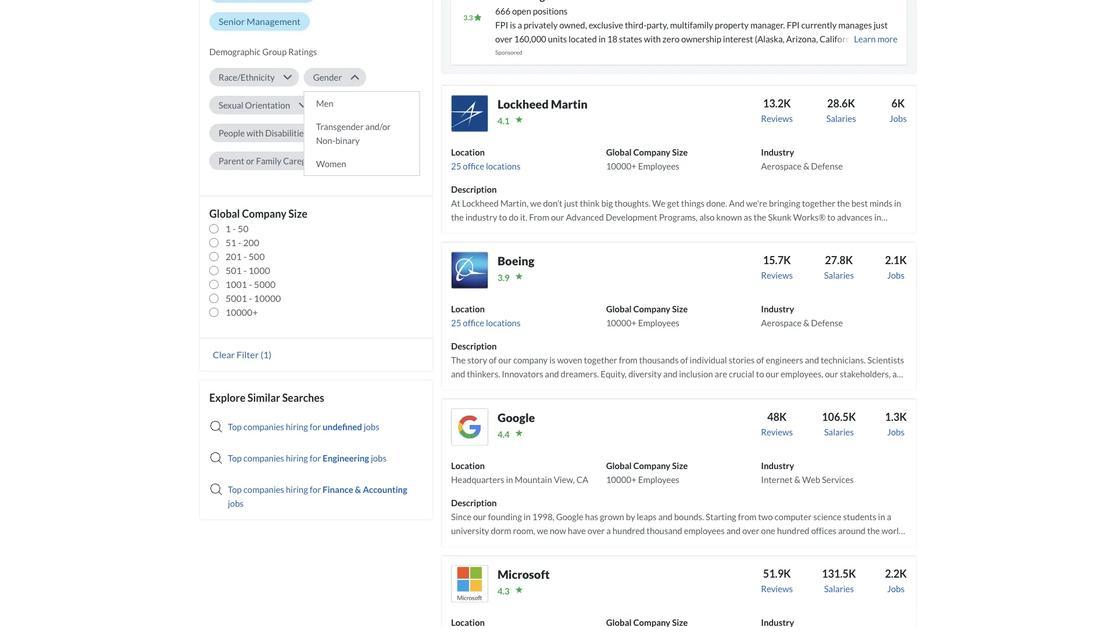 Task type: describe. For each thing, give the bounding box(es) containing it.
jobs for boeing
[[887, 270, 905, 281]]

3.3
[[463, 14, 473, 22]]

services
[[822, 475, 854, 485]]

ca
[[576, 475, 588, 485]]

it.
[[520, 212, 527, 222]]

positions
[[533, 6, 567, 16]]

women
[[316, 159, 346, 169]]

industry for boeing
[[761, 304, 794, 314]]

internet
[[761, 475, 793, 485]]

the right "of"
[[870, 226, 883, 236]]

of
[[861, 226, 868, 236]]

get
[[667, 198, 679, 209]]

mountain
[[515, 475, 552, 485]]

bringing
[[769, 198, 800, 209]]

106.5k salaries
[[822, 411, 856, 438]]

senior
[[219, 16, 245, 27]]

company for lockheed martin
[[633, 147, 670, 157]]

lockheed martin image
[[451, 95, 488, 132]]

filter
[[237, 349, 259, 361]]

answers,
[[775, 240, 808, 250]]

energy,
[[493, 226, 521, 236]]

big
[[601, 198, 613, 209]]

1 always from the left
[[545, 226, 571, 236]]

for for engineering
[[310, 453, 321, 464]]

27.8k
[[825, 254, 853, 267]]

and/or
[[365, 121, 391, 132]]

men
[[316, 98, 333, 109]]

similar
[[247, 392, 280, 405]]

as
[[744, 212, 752, 222]]

15.7k reviews
[[761, 254, 793, 281]]

0 vertical spatial we're
[[746, 198, 767, 209]]

jobs inside top companies hiring for finance & accounting jobs
[[228, 499, 244, 509]]

minds
[[870, 198, 892, 209]]

2 always from the left
[[609, 226, 635, 236]]

done.
[[706, 198, 727, 209]]

industry for google
[[761, 461, 794, 471]]

13.2k reviews
[[761, 97, 793, 124]]

parent
[[219, 156, 244, 166]]

hiring for undefined
[[286, 422, 308, 432]]

locations for lockheed martin
[[486, 161, 520, 171]]

martin
[[551, 97, 588, 111]]

quick
[[752, 240, 773, 250]]

5001
[[226, 293, 247, 304]]

& inside top companies hiring for finance & accounting jobs
[[355, 485, 361, 495]]

(1)
[[261, 349, 272, 361]]

us
[[834, 240, 842, 250]]

salaries for lockheed martin
[[826, 113, 856, 124]]

non-
[[316, 135, 335, 146]]

clear filter (1) button
[[209, 349, 275, 361]]

locations for boeing
[[486, 318, 520, 328]]

48k reviews
[[761, 411, 793, 438]]

explore similar searches
[[209, 392, 324, 405]]

25 for boeing
[[451, 318, 461, 328]]

aerospace for boeing
[[761, 318, 802, 328]]

top for top companies hiring for finance & accounting jobs
[[228, 485, 242, 495]]

jobs for top companies hiring for engineering jobs
[[371, 453, 387, 464]]

boeing image
[[451, 252, 488, 289]]

industry aerospace & defense for lockheed martin
[[761, 147, 843, 171]]

1 - 50
[[226, 223, 249, 234]]

salaries for google
[[824, 427, 854, 438]]

with
[[246, 128, 263, 138]]

explore
[[209, 392, 245, 405]]

location 25 office locations for boeing
[[451, 304, 520, 328]]

size for boeing
[[672, 304, 688, 314]]

learn more sponsored
[[495, 34, 897, 56]]

25 for lockheed martin
[[451, 161, 461, 171]]

5000
[[254, 279, 276, 290]]

we
[[530, 198, 541, 209]]

- for 1
[[233, 223, 236, 234]]

51.9k
[[763, 568, 791, 581]]

advanced
[[566, 212, 604, 222]]

jobs for microsoft
[[887, 584, 905, 594]]

orientation
[[245, 100, 290, 110]]

or
[[246, 156, 254, 166]]

2 horizontal spatial in
[[894, 198, 901, 209]]

reviews for google
[[761, 427, 793, 438]]

6k
[[891, 97, 905, 110]]

headquarters
[[451, 475, 504, 485]]

reviews for boeing
[[761, 270, 793, 281]]

industry
[[465, 212, 497, 222]]

top for top companies hiring for engineering jobs
[[228, 453, 242, 464]]

programs,
[[659, 212, 698, 222]]

description inside the description at lockheed martin, we don't just think big thoughts. we get things done.    and we're bringing together the best minds in the industry to do it.    from our advanced development programs, also known as the skunk works® to advances in renewable energy, we're always adapting, always innovating, and always figuring out ways to meet the needs of the real challenges our customers face.     if you're ready to solve problems that don't have quick answers,  check us out.
[[451, 184, 497, 195]]

innovating,
[[637, 226, 679, 236]]

500
[[249, 251, 265, 262]]

4.4
[[498, 429, 510, 440]]

description at lockheed martin, we don't just think big thoughts. we get things done.    and we're bringing together the best minds in the industry to do it.    from our advanced development programs, also known as the skunk works® to advances in renewable energy, we're always adapting, always innovating, and always figuring out ways to meet the needs of the real challenges our customers face.     if you're ready to solve problems that don't have quick answers,  check us out.
[[451, 184, 901, 250]]

demographic group ratings
[[209, 46, 317, 57]]

real
[[884, 226, 899, 236]]

sexual orientation
[[219, 100, 290, 110]]

size for google
[[672, 461, 688, 471]]

global company size 10000+ employees for boeing
[[606, 304, 688, 328]]

known
[[716, 212, 742, 222]]

131.5k
[[822, 568, 856, 581]]

disabilities
[[265, 128, 308, 138]]

senior management button
[[209, 12, 310, 31]]

defense for lockheed martin
[[811, 161, 843, 171]]

location headquarters in mountain view, ca
[[451, 461, 588, 485]]

global company size
[[209, 207, 307, 220]]

meet
[[801, 226, 820, 236]]

- for 201
[[244, 251, 247, 262]]

hiring for engineering
[[286, 453, 308, 464]]

3.9
[[498, 272, 510, 283]]

jobs for google
[[887, 427, 905, 438]]

25 office locations link for lockheed martin
[[451, 161, 520, 171]]

we
[[652, 198, 666, 209]]

do
[[509, 212, 518, 222]]

searches
[[282, 392, 324, 405]]

to left do
[[499, 212, 507, 222]]

companies for top companies hiring for finance & accounting jobs
[[243, 485, 284, 495]]

development
[[606, 212, 657, 222]]

1001 - 5000
[[226, 279, 276, 290]]

25 office locations link for boeing
[[451, 318, 520, 328]]

employees for google
[[638, 475, 679, 485]]

- for 1001
[[249, 279, 252, 290]]

0 horizontal spatial our
[[493, 240, 506, 250]]

location for google
[[451, 461, 485, 471]]

google
[[498, 411, 535, 425]]

figuring
[[724, 226, 754, 236]]



Task type: vqa. For each thing, say whether or not it's contained in the screenshot.
fifth Kraft from the bottom of the page
no



Task type: locate. For each thing, give the bounding box(es) containing it.
& for lockheed martin
[[803, 161, 809, 171]]

industry for lockheed martin
[[761, 147, 794, 157]]

2 reviews from the top
[[761, 270, 793, 281]]

size for lockheed martin
[[672, 147, 688, 157]]

3 description from the top
[[451, 498, 497, 508]]

finance
[[323, 485, 353, 495]]

for left engineering
[[310, 453, 321, 464]]

1 horizontal spatial in
[[874, 212, 881, 222]]

1 vertical spatial locations
[[486, 318, 520, 328]]

1 industry from the top
[[761, 147, 794, 157]]

1 25 office locations link from the top
[[451, 161, 520, 171]]

1 office from the top
[[463, 161, 484, 171]]

200
[[243, 237, 259, 248]]

industry aerospace & defense for boeing
[[761, 304, 843, 328]]

0 vertical spatial 25 office locations link
[[451, 161, 520, 171]]

1.3k jobs
[[885, 411, 907, 438]]

location down boeing image
[[451, 304, 485, 314]]

2 vertical spatial employees
[[638, 475, 679, 485]]

- for 501
[[244, 265, 247, 276]]

0 vertical spatial locations
[[486, 161, 520, 171]]

for for finance & accounting
[[310, 485, 321, 495]]

2 defense from the top
[[811, 318, 843, 328]]

companies down top companies hiring for undefined jobs
[[243, 453, 284, 464]]

0 vertical spatial location 25 office locations
[[451, 147, 520, 171]]

accounting
[[363, 485, 407, 495]]

1 vertical spatial aerospace
[[761, 318, 802, 328]]

1 vertical spatial our
[[493, 240, 506, 250]]

1 location from the top
[[451, 147, 485, 157]]

48k
[[767, 411, 787, 424]]

management
[[247, 16, 301, 27]]

1 horizontal spatial always
[[609, 226, 635, 236]]

the up check
[[822, 226, 835, 236]]

13.2k
[[763, 97, 791, 110]]

office for lockheed martin
[[463, 161, 484, 171]]

to
[[499, 212, 507, 222], [827, 212, 835, 222], [791, 226, 799, 236], [625, 240, 633, 250]]

3 hiring from the top
[[286, 485, 308, 495]]

1 vertical spatial description
[[451, 341, 497, 352]]

1 description from the top
[[451, 184, 497, 195]]

106.5k
[[822, 411, 856, 424]]

3 reviews from the top
[[761, 427, 793, 438]]

0 vertical spatial in
[[894, 198, 901, 209]]

top companies hiring for undefined jobs
[[228, 422, 379, 432]]

2 location from the top
[[451, 304, 485, 314]]

2 vertical spatial hiring
[[286, 485, 308, 495]]

locations down 3.9
[[486, 318, 520, 328]]

office
[[463, 161, 484, 171], [463, 318, 484, 328]]

28.6k
[[827, 97, 855, 110]]

location 25 office locations down 4.1
[[451, 147, 520, 171]]

salaries inside "131.5k salaries"
[[824, 584, 854, 594]]

hiring down top companies hiring for engineering jobs
[[286, 485, 308, 495]]

microsoft
[[498, 568, 550, 582]]

salaries down 106.5k
[[824, 427, 854, 438]]

and
[[729, 198, 745, 209]]

description for boeing
[[451, 341, 497, 352]]

we're up the as
[[746, 198, 767, 209]]

caregiver
[[283, 156, 321, 166]]

1 vertical spatial 25
[[451, 318, 461, 328]]

industry aerospace & defense
[[761, 147, 843, 171], [761, 304, 843, 328]]

top companies hiring for finance & accounting jobs
[[228, 485, 407, 509]]

1000
[[249, 265, 270, 276]]

things
[[681, 198, 705, 209]]

to left solve
[[625, 240, 633, 250]]

lockheed
[[498, 97, 549, 111], [462, 198, 499, 209]]

lockheed up 4.1
[[498, 97, 549, 111]]

51
[[226, 237, 236, 248]]

& for boeing
[[803, 318, 809, 328]]

our
[[551, 212, 564, 222], [493, 240, 506, 250]]

we're
[[746, 198, 767, 209], [522, 226, 543, 236]]

reviews for microsoft
[[761, 584, 793, 594]]

to down together
[[827, 212, 835, 222]]

666 open positions
[[495, 6, 567, 16]]

industry aerospace & defense down 15.7k reviews
[[761, 304, 843, 328]]

1 vertical spatial hiring
[[286, 453, 308, 464]]

- right 501
[[244, 265, 247, 276]]

locations up martin,
[[486, 161, 520, 171]]

office up "industry"
[[463, 161, 484, 171]]

salaries down 28.6k
[[826, 113, 856, 124]]

customers
[[508, 240, 547, 250]]

6k jobs
[[889, 97, 907, 124]]

3 employees from the top
[[638, 475, 679, 485]]

ready
[[602, 240, 624, 250]]

aerospace down 15.7k reviews
[[761, 318, 802, 328]]

reviews down 13.2k
[[761, 113, 793, 124]]

from
[[529, 212, 549, 222]]

3 global company size 10000+ employees from the top
[[606, 461, 688, 485]]

race/ethnicity
[[219, 72, 275, 82]]

global for lockheed martin
[[606, 147, 632, 157]]

2 vertical spatial global company size 10000+ employees
[[606, 461, 688, 485]]

to up 'answers,'
[[791, 226, 799, 236]]

1 hiring from the top
[[286, 422, 308, 432]]

salaries down 27.8k
[[824, 270, 854, 281]]

1 defense from the top
[[811, 161, 843, 171]]

0 horizontal spatial always
[[545, 226, 571, 236]]

defense down 27.8k salaries
[[811, 318, 843, 328]]

employees for lockheed martin
[[638, 161, 679, 171]]

2 aerospace from the top
[[761, 318, 802, 328]]

hiring for finance
[[286, 485, 308, 495]]

0 vertical spatial companies
[[243, 422, 284, 432]]

- left "5000"
[[249, 279, 252, 290]]

don't
[[543, 198, 562, 209]]

hiring down "searches"
[[286, 422, 308, 432]]

1 vertical spatial location
[[451, 304, 485, 314]]

senior management
[[219, 16, 301, 27]]

for left finance
[[310, 485, 321, 495]]

1 25 from the top
[[451, 161, 461, 171]]

martin,
[[500, 198, 528, 209]]

location 25 office locations down 3.9
[[451, 304, 520, 328]]

3 for from the top
[[310, 485, 321, 495]]

jobs inside 2.1k jobs
[[887, 270, 905, 281]]

2 vertical spatial jobs
[[228, 499, 244, 509]]

1 vertical spatial we're
[[522, 226, 543, 236]]

1 locations from the top
[[486, 161, 520, 171]]

global company size 10000+ employees for lockheed martin
[[606, 147, 688, 171]]

1 vertical spatial 25 office locations link
[[451, 318, 520, 328]]

in inside location headquarters in mountain view, ca
[[506, 475, 513, 485]]

1 for from the top
[[310, 422, 321, 432]]

location 25 office locations for lockheed martin
[[451, 147, 520, 171]]

2 for from the top
[[310, 453, 321, 464]]

salaries down 131.5k
[[824, 584, 854, 594]]

10000+
[[606, 161, 636, 171], [226, 307, 258, 318], [606, 318, 636, 328], [606, 475, 636, 485]]

1 reviews from the top
[[761, 113, 793, 124]]

jobs
[[889, 113, 907, 124], [887, 270, 905, 281], [887, 427, 905, 438], [887, 584, 905, 594]]

25 down boeing image
[[451, 318, 461, 328]]

501
[[226, 265, 242, 276]]

hiring down top companies hiring for undefined jobs
[[286, 453, 308, 464]]

2 locations from the top
[[486, 318, 520, 328]]

jobs down 2.2k
[[887, 584, 905, 594]]

0 vertical spatial top
[[228, 422, 242, 432]]

companies for top companies hiring for undefined jobs
[[243, 422, 284, 432]]

in
[[894, 198, 901, 209], [874, 212, 881, 222], [506, 475, 513, 485]]

& for google
[[794, 475, 800, 485]]

company for boeing
[[633, 304, 670, 314]]

global for boeing
[[606, 304, 632, 314]]

0 vertical spatial aerospace
[[761, 161, 802, 171]]

10000+ for google
[[606, 475, 636, 485]]

1 vertical spatial industry
[[761, 304, 794, 314]]

defense
[[811, 161, 843, 171], [811, 318, 843, 328]]

0 horizontal spatial we're
[[522, 226, 543, 236]]

0 vertical spatial industry aerospace & defense
[[761, 147, 843, 171]]

0 vertical spatial employees
[[638, 161, 679, 171]]

1 vertical spatial jobs
[[371, 453, 387, 464]]

0 vertical spatial hiring
[[286, 422, 308, 432]]

2 companies from the top
[[243, 453, 284, 464]]

industry up internet
[[761, 461, 794, 471]]

0 vertical spatial our
[[551, 212, 564, 222]]

& inside industry internet & web services
[[794, 475, 800, 485]]

0 vertical spatial for
[[310, 422, 321, 432]]

and
[[681, 226, 695, 236]]

1 vertical spatial location 25 office locations
[[451, 304, 520, 328]]

companies for top companies hiring for engineering jobs
[[243, 453, 284, 464]]

51.9k reviews
[[761, 568, 793, 594]]

1 vertical spatial for
[[310, 453, 321, 464]]

office down boeing image
[[463, 318, 484, 328]]

1 industry aerospace & defense from the top
[[761, 147, 843, 171]]

location for boeing
[[451, 304, 485, 314]]

1 vertical spatial lockheed
[[462, 198, 499, 209]]

we're up the customers
[[522, 226, 543, 236]]

aerospace up bringing
[[761, 161, 802, 171]]

jobs for lockheed martin
[[889, 113, 907, 124]]

1 vertical spatial in
[[874, 212, 881, 222]]

engineering
[[323, 453, 369, 464]]

always down also
[[697, 226, 722, 236]]

- for 51
[[238, 237, 241, 248]]

top for top companies hiring for undefined jobs
[[228, 422, 242, 432]]

1 employees from the top
[[638, 161, 679, 171]]

employees for boeing
[[638, 318, 679, 328]]

reviews down 51.9k at the bottom right of page
[[761, 584, 793, 594]]

also
[[699, 212, 715, 222]]

location down lockheed martin image
[[451, 147, 485, 157]]

0 vertical spatial global company size 10000+ employees
[[606, 147, 688, 171]]

sponsored
[[495, 49, 522, 56]]

2 global company size 10000+ employees from the top
[[606, 304, 688, 328]]

- for 5001
[[249, 293, 252, 304]]

4.1
[[498, 116, 510, 126]]

description for google
[[451, 498, 497, 508]]

0 horizontal spatial in
[[506, 475, 513, 485]]

for inside top companies hiring for finance & accounting jobs
[[310, 485, 321, 495]]

25 up at
[[451, 161, 461, 171]]

1 vertical spatial global company size 10000+ employees
[[606, 304, 688, 328]]

2 25 from the top
[[451, 318, 461, 328]]

0 vertical spatial jobs
[[364, 422, 379, 432]]

jobs down 2.1k
[[887, 270, 905, 281]]

0 vertical spatial defense
[[811, 161, 843, 171]]

25 office locations link up martin,
[[451, 161, 520, 171]]

1 vertical spatial industry aerospace & defense
[[761, 304, 843, 328]]

the down at
[[451, 212, 464, 222]]

reviews down 48k
[[761, 427, 793, 438]]

jobs inside 2.2k jobs
[[887, 584, 905, 594]]

defense up together
[[811, 161, 843, 171]]

2 vertical spatial industry
[[761, 461, 794, 471]]

0 vertical spatial industry
[[761, 147, 794, 157]]

location up headquarters
[[451, 461, 485, 471]]

2 location 25 office locations from the top
[[451, 304, 520, 328]]

top inside top companies hiring for finance & accounting jobs
[[228, 485, 242, 495]]

salaries for boeing
[[824, 270, 854, 281]]

our down don't
[[551, 212, 564, 222]]

learn
[[854, 34, 876, 44]]

1 vertical spatial defense
[[811, 318, 843, 328]]

- down 1001 - 5000
[[249, 293, 252, 304]]

4 reviews from the top
[[761, 584, 793, 594]]

needs
[[836, 226, 859, 236]]

companies
[[243, 422, 284, 432], [243, 453, 284, 464], [243, 485, 284, 495]]

1.3k
[[885, 411, 907, 424]]

hiring inside top companies hiring for finance & accounting jobs
[[286, 485, 308, 495]]

666
[[495, 6, 510, 16]]

1 vertical spatial top
[[228, 453, 242, 464]]

global company size 10000+ employees for google
[[606, 461, 688, 485]]

1 aerospace from the top
[[761, 161, 802, 171]]

1 global company size 10000+ employees from the top
[[606, 147, 688, 171]]

1 location 25 office locations from the top
[[451, 147, 520, 171]]

group
[[262, 46, 287, 57]]

0 vertical spatial location
[[451, 147, 485, 157]]

view,
[[554, 475, 575, 485]]

industry inside industry internet & web services
[[761, 461, 794, 471]]

defense for boeing
[[811, 318, 843, 328]]

companies inside top companies hiring for finance & accounting jobs
[[243, 485, 284, 495]]

27.8k salaries
[[824, 254, 854, 281]]

25 office locations link down 3.9
[[451, 318, 520, 328]]

for for undefined
[[310, 422, 321, 432]]

1
[[226, 223, 231, 234]]

reviews down 15.7k
[[761, 270, 793, 281]]

google image
[[451, 409, 488, 446]]

open
[[512, 6, 531, 16]]

always up face.
[[545, 226, 571, 236]]

2 hiring from the top
[[286, 453, 308, 464]]

thoughts.
[[615, 198, 651, 209]]

2 vertical spatial location
[[451, 461, 485, 471]]

gender
[[313, 72, 342, 82]]

jobs down '6k'
[[889, 113, 907, 124]]

0 vertical spatial office
[[463, 161, 484, 171]]

2 vertical spatial companies
[[243, 485, 284, 495]]

binary
[[335, 135, 360, 146]]

in right minds
[[894, 198, 901, 209]]

- right 201
[[244, 251, 247, 262]]

sexual
[[219, 100, 243, 110]]

location inside location headquarters in mountain view, ca
[[451, 461, 485, 471]]

companies down similar
[[243, 422, 284, 432]]

2 office from the top
[[463, 318, 484, 328]]

if
[[569, 240, 574, 250]]

office for boeing
[[463, 318, 484, 328]]

2 vertical spatial for
[[310, 485, 321, 495]]

1 top from the top
[[228, 422, 242, 432]]

- right 1
[[233, 223, 236, 234]]

3 always from the left
[[697, 226, 722, 236]]

renewable
[[451, 226, 491, 236]]

in left mountain
[[506, 475, 513, 485]]

problems
[[657, 240, 692, 250]]

location for lockheed martin
[[451, 147, 485, 157]]

2 horizontal spatial always
[[697, 226, 722, 236]]

salaries for microsoft
[[824, 584, 854, 594]]

2 25 office locations link from the top
[[451, 318, 520, 328]]

1 horizontal spatial we're
[[746, 198, 767, 209]]

2 description from the top
[[451, 341, 497, 352]]

jobs for top companies hiring for undefined jobs
[[364, 422, 379, 432]]

2.1k jobs
[[885, 254, 907, 281]]

2 industry aerospace & defense from the top
[[761, 304, 843, 328]]

50
[[238, 223, 249, 234]]

1 vertical spatial office
[[463, 318, 484, 328]]

the left 'best'
[[837, 198, 850, 209]]

in down minds
[[874, 212, 881, 222]]

jobs inside 1.3k jobs
[[887, 427, 905, 438]]

2 vertical spatial top
[[228, 485, 242, 495]]

jobs down 1.3k
[[887, 427, 905, 438]]

just
[[564, 198, 578, 209]]

2 industry from the top
[[761, 304, 794, 314]]

2 vertical spatial description
[[451, 498, 497, 508]]

0 vertical spatial lockheed
[[498, 97, 549, 111]]

1 vertical spatial companies
[[243, 453, 284, 464]]

0 vertical spatial 25
[[451, 161, 461, 171]]

for left the undefined
[[310, 422, 321, 432]]

transgender and/or non-binary
[[316, 121, 391, 146]]

2 vertical spatial in
[[506, 475, 513, 485]]

our down energy,
[[493, 240, 506, 250]]

reviews for lockheed martin
[[761, 113, 793, 124]]

2 top from the top
[[228, 453, 242, 464]]

salaries inside 106.5k salaries
[[824, 427, 854, 438]]

1 vertical spatial employees
[[638, 318, 679, 328]]

companies down top companies hiring for engineering jobs
[[243, 485, 284, 495]]

industry down 13.2k reviews
[[761, 147, 794, 157]]

check
[[810, 240, 832, 250]]

microsoft image
[[451, 566, 488, 603]]

out.
[[844, 240, 859, 250]]

advances
[[837, 212, 872, 222]]

aerospace for lockheed martin
[[761, 161, 802, 171]]

10000+ for lockheed martin
[[606, 161, 636, 171]]

2.2k
[[885, 568, 907, 581]]

top
[[228, 422, 242, 432], [228, 453, 242, 464], [228, 485, 242, 495]]

0 vertical spatial description
[[451, 184, 497, 195]]

global for google
[[606, 461, 632, 471]]

51 - 200
[[226, 237, 259, 248]]

industry aerospace & defense up together
[[761, 147, 843, 171]]

more
[[877, 34, 897, 44]]

description
[[451, 184, 497, 195], [451, 341, 497, 352], [451, 498, 497, 508]]

always down development
[[609, 226, 635, 236]]

1 horizontal spatial our
[[551, 212, 564, 222]]

2.2k jobs
[[885, 568, 907, 594]]

think
[[580, 198, 600, 209]]

3 location from the top
[[451, 461, 485, 471]]

- right 51
[[238, 237, 241, 248]]

employees
[[638, 161, 679, 171], [638, 318, 679, 328], [638, 475, 679, 485]]

lockheed up "industry"
[[462, 198, 499, 209]]

hiring
[[286, 422, 308, 432], [286, 453, 308, 464], [286, 485, 308, 495]]

company for google
[[633, 461, 670, 471]]

3 industry from the top
[[761, 461, 794, 471]]

10000+ for boeing
[[606, 318, 636, 328]]

1 companies from the top
[[243, 422, 284, 432]]

lockheed inside the description at lockheed martin, we don't just think big thoughts. we get things done.    and we're bringing together the best minds in the industry to do it.    from our advanced development programs, also known as the skunk works® to advances in renewable energy, we're always adapting, always innovating, and always figuring out ways to meet the needs of the real challenges our customers face.     if you're ready to solve problems that don't have quick answers,  check us out.
[[462, 198, 499, 209]]

2 employees from the top
[[638, 318, 679, 328]]

ratings
[[288, 46, 317, 57]]

3 top from the top
[[228, 485, 242, 495]]

3 companies from the top
[[243, 485, 284, 495]]

industry down 15.7k reviews
[[761, 304, 794, 314]]



